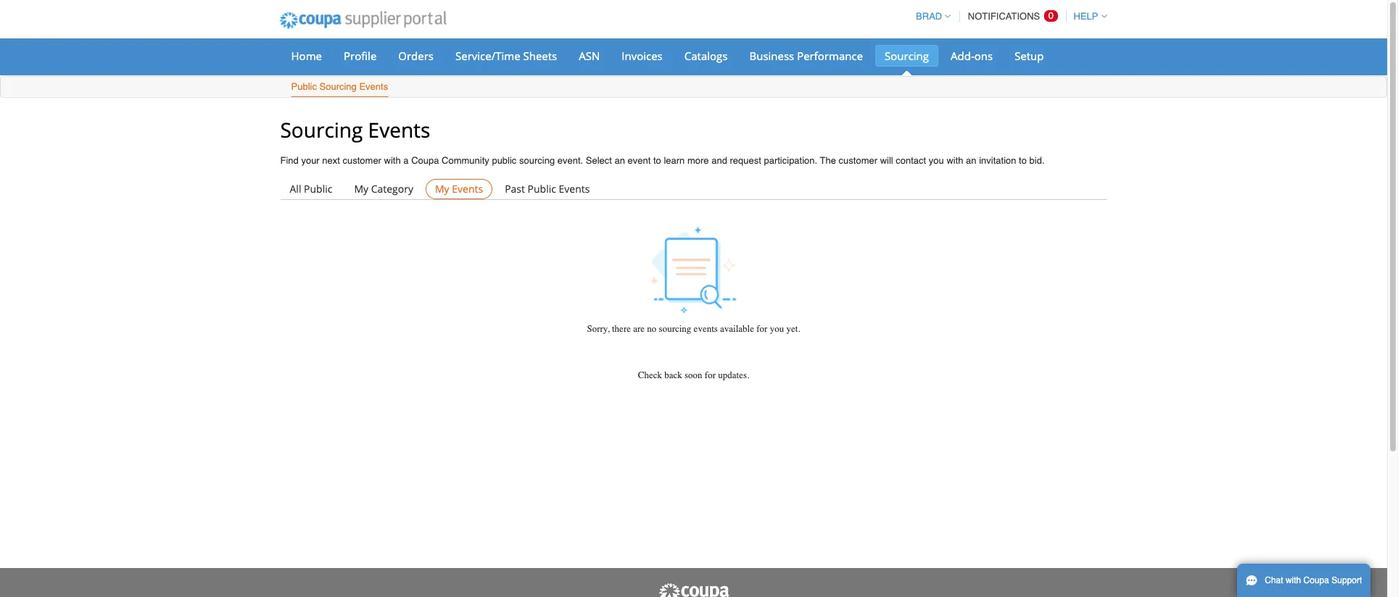 Task type: vqa. For each thing, say whether or not it's contained in the screenshot.
19th email from the bottom
no



Task type: describe. For each thing, give the bounding box(es) containing it.
1 customer from the left
[[343, 155, 382, 166]]

sorry,
[[587, 324, 610, 335]]

my events
[[435, 182, 483, 196]]

all
[[290, 182, 301, 196]]

contact
[[896, 155, 927, 166]]

request
[[730, 155, 762, 166]]

there
[[612, 324, 631, 335]]

event.
[[558, 155, 583, 166]]

invitation
[[979, 155, 1017, 166]]

sorry, there are no sourcing events available for you yet.
[[587, 324, 801, 335]]

2 to from the left
[[1019, 155, 1027, 166]]

participation.
[[764, 155, 818, 166]]

0 horizontal spatial you
[[770, 324, 784, 335]]

catalogs
[[685, 49, 728, 63]]

sheets
[[523, 49, 557, 63]]

sourcing for sourcing
[[885, 49, 929, 63]]

are
[[633, 324, 645, 335]]

notifications
[[968, 11, 1040, 22]]

0 vertical spatial coupa supplier portal image
[[269, 2, 456, 38]]

my category link
[[345, 179, 423, 200]]

home
[[291, 49, 322, 63]]

home link
[[282, 45, 332, 67]]

events
[[694, 324, 718, 335]]

2 an from the left
[[966, 155, 977, 166]]

back
[[665, 370, 682, 381]]

1 to from the left
[[654, 155, 661, 166]]

1 vertical spatial coupa supplier portal image
[[658, 583, 730, 598]]

find
[[280, 155, 299, 166]]

brad
[[916, 11, 942, 22]]

0 horizontal spatial with
[[384, 155, 401, 166]]

0 horizontal spatial for
[[705, 370, 716, 381]]

asn
[[579, 49, 600, 63]]

community
[[442, 155, 490, 166]]

help link
[[1067, 11, 1107, 22]]

my for my category
[[354, 182, 369, 196]]

select
[[586, 155, 612, 166]]

with inside button
[[1286, 576, 1302, 586]]

will
[[880, 155, 893, 166]]

events down event.
[[559, 182, 590, 196]]

check back soon for updates.
[[638, 370, 750, 381]]

0 horizontal spatial coupa
[[411, 155, 439, 166]]

service/time
[[456, 49, 521, 63]]

business performance
[[750, 49, 863, 63]]

coupa inside button
[[1304, 576, 1330, 586]]

my category
[[354, 182, 413, 196]]

navigation containing notifications 0
[[910, 2, 1107, 30]]

0 vertical spatial sourcing
[[519, 155, 555, 166]]

public inside public sourcing events link
[[291, 81, 317, 92]]

brad link
[[910, 11, 951, 22]]

the
[[820, 155, 836, 166]]

catalogs link
[[675, 45, 737, 67]]

performance
[[797, 49, 863, 63]]

invoices
[[622, 49, 663, 63]]

1 an from the left
[[615, 155, 625, 166]]

0 vertical spatial for
[[757, 324, 768, 335]]

0
[[1049, 10, 1054, 21]]

check
[[638, 370, 662, 381]]

a
[[404, 155, 409, 166]]

and
[[712, 155, 727, 166]]

ons
[[975, 49, 993, 63]]

sourcing events
[[280, 116, 430, 144]]

setup link
[[1006, 45, 1054, 67]]

notifications 0
[[968, 10, 1054, 22]]

business performance link
[[740, 45, 873, 67]]

yet.
[[787, 324, 801, 335]]

available
[[720, 324, 754, 335]]

events up a
[[368, 116, 430, 144]]



Task type: locate. For each thing, give the bounding box(es) containing it.
an left invitation
[[966, 155, 977, 166]]

for
[[757, 324, 768, 335], [705, 370, 716, 381]]

orders
[[398, 49, 434, 63]]

my down community
[[435, 182, 450, 196]]

an
[[615, 155, 625, 166], [966, 155, 977, 166]]

customer right next
[[343, 155, 382, 166]]

service/time sheets link
[[446, 45, 567, 67]]

1 vertical spatial for
[[705, 370, 716, 381]]

next
[[322, 155, 340, 166]]

sourcing inside public sourcing events link
[[320, 81, 357, 92]]

1 horizontal spatial customer
[[839, 155, 878, 166]]

2 vertical spatial sourcing
[[280, 116, 363, 144]]

0 horizontal spatial sourcing
[[519, 155, 555, 166]]

public sourcing events link
[[291, 78, 389, 97]]

add-ons link
[[942, 45, 1003, 67]]

add-
[[951, 49, 975, 63]]

chat with coupa support button
[[1238, 564, 1371, 598]]

0 vertical spatial coupa
[[411, 155, 439, 166]]

setup
[[1015, 49, 1044, 63]]

public right past
[[528, 182, 556, 196]]

coupa right a
[[411, 155, 439, 166]]

coupa left support
[[1304, 576, 1330, 586]]

your
[[301, 155, 320, 166]]

category
[[371, 182, 413, 196]]

public
[[291, 81, 317, 92], [304, 182, 333, 196], [528, 182, 556, 196]]

1 vertical spatial coupa
[[1304, 576, 1330, 586]]

customer left will
[[839, 155, 878, 166]]

my inside my category link
[[354, 182, 369, 196]]

public for past
[[528, 182, 556, 196]]

sourcing link
[[876, 45, 939, 67]]

to
[[654, 155, 661, 166], [1019, 155, 1027, 166]]

sourcing down "brad"
[[885, 49, 929, 63]]

past public events link
[[496, 179, 599, 200]]

invoices link
[[612, 45, 672, 67]]

1 horizontal spatial an
[[966, 155, 977, 166]]

1 horizontal spatial coupa
[[1304, 576, 1330, 586]]

public inside past public events link
[[528, 182, 556, 196]]

1 horizontal spatial my
[[435, 182, 450, 196]]

chat with coupa support
[[1265, 576, 1363, 586]]

my for my events
[[435, 182, 450, 196]]

bid.
[[1030, 155, 1045, 166]]

with
[[384, 155, 401, 166], [947, 155, 964, 166], [1286, 576, 1302, 586]]

all public link
[[280, 179, 342, 200]]

help
[[1074, 11, 1099, 22]]

1 vertical spatial you
[[770, 324, 784, 335]]

for right "soon"
[[705, 370, 716, 381]]

chat
[[1265, 576, 1284, 586]]

1 horizontal spatial to
[[1019, 155, 1027, 166]]

coupa
[[411, 155, 439, 166], [1304, 576, 1330, 586]]

2 horizontal spatial with
[[1286, 576, 1302, 586]]

event
[[628, 155, 651, 166]]

0 horizontal spatial an
[[615, 155, 625, 166]]

support
[[1332, 576, 1363, 586]]

profile
[[344, 49, 377, 63]]

my left category
[[354, 182, 369, 196]]

0 horizontal spatial to
[[654, 155, 661, 166]]

0 horizontal spatial coupa supplier portal image
[[269, 2, 456, 38]]

sourcing
[[519, 155, 555, 166], [659, 324, 692, 335]]

public down home link
[[291, 81, 317, 92]]

with right chat
[[1286, 576, 1302, 586]]

my
[[354, 182, 369, 196], [435, 182, 450, 196]]

updates.
[[718, 370, 750, 381]]

public sourcing events
[[291, 81, 388, 92]]

1 my from the left
[[354, 182, 369, 196]]

1 vertical spatial sourcing
[[320, 81, 357, 92]]

public
[[492, 155, 517, 166]]

more
[[688, 155, 709, 166]]

0 horizontal spatial customer
[[343, 155, 382, 166]]

events down profile
[[359, 81, 388, 92]]

public right all
[[304, 182, 333, 196]]

with left a
[[384, 155, 401, 166]]

add-ons
[[951, 49, 993, 63]]

you
[[929, 155, 944, 166], [770, 324, 784, 335]]

past public events
[[505, 182, 590, 196]]

learn
[[664, 155, 685, 166]]

soon
[[685, 370, 703, 381]]

1 vertical spatial sourcing
[[659, 324, 692, 335]]

public inside all public link
[[304, 182, 333, 196]]

public for all
[[304, 182, 333, 196]]

coupa supplier portal image
[[269, 2, 456, 38], [658, 583, 730, 598]]

1 horizontal spatial with
[[947, 155, 964, 166]]

my events link
[[426, 179, 493, 200]]

you right 'contact'
[[929, 155, 944, 166]]

sourcing down profile
[[320, 81, 357, 92]]

service/time sheets
[[456, 49, 557, 63]]

tab list
[[280, 179, 1107, 200]]

events down community
[[452, 182, 483, 196]]

1 horizontal spatial for
[[757, 324, 768, 335]]

asn link
[[570, 45, 610, 67]]

profile link
[[334, 45, 386, 67]]

0 vertical spatial sourcing
[[885, 49, 929, 63]]

navigation
[[910, 2, 1107, 30]]

sourcing right no at the left bottom of the page
[[659, 324, 692, 335]]

orders link
[[389, 45, 443, 67]]

my inside my events link
[[435, 182, 450, 196]]

to left learn
[[654, 155, 661, 166]]

1 horizontal spatial you
[[929, 155, 944, 166]]

all public
[[290, 182, 333, 196]]

business
[[750, 49, 795, 63]]

2 my from the left
[[435, 182, 450, 196]]

sourcing up next
[[280, 116, 363, 144]]

events
[[359, 81, 388, 92], [368, 116, 430, 144], [452, 182, 483, 196], [559, 182, 590, 196]]

past
[[505, 182, 525, 196]]

you left the yet.
[[770, 324, 784, 335]]

an left event
[[615, 155, 625, 166]]

2 customer from the left
[[839, 155, 878, 166]]

no
[[647, 324, 657, 335]]

0 vertical spatial you
[[929, 155, 944, 166]]

sourcing
[[885, 49, 929, 63], [320, 81, 357, 92], [280, 116, 363, 144]]

tab list containing all public
[[280, 179, 1107, 200]]

find your next customer with a coupa community public sourcing event. select an event to learn more and request participation. the customer will contact you with an invitation to bid.
[[280, 155, 1045, 166]]

to left bid.
[[1019, 155, 1027, 166]]

sourcing for sourcing events
[[280, 116, 363, 144]]

sourcing inside sourcing link
[[885, 49, 929, 63]]

customer
[[343, 155, 382, 166], [839, 155, 878, 166]]

0 horizontal spatial my
[[354, 182, 369, 196]]

1 horizontal spatial coupa supplier portal image
[[658, 583, 730, 598]]

sourcing up past public events at top
[[519, 155, 555, 166]]

with left invitation
[[947, 155, 964, 166]]

1 horizontal spatial sourcing
[[659, 324, 692, 335]]

for right available
[[757, 324, 768, 335]]



